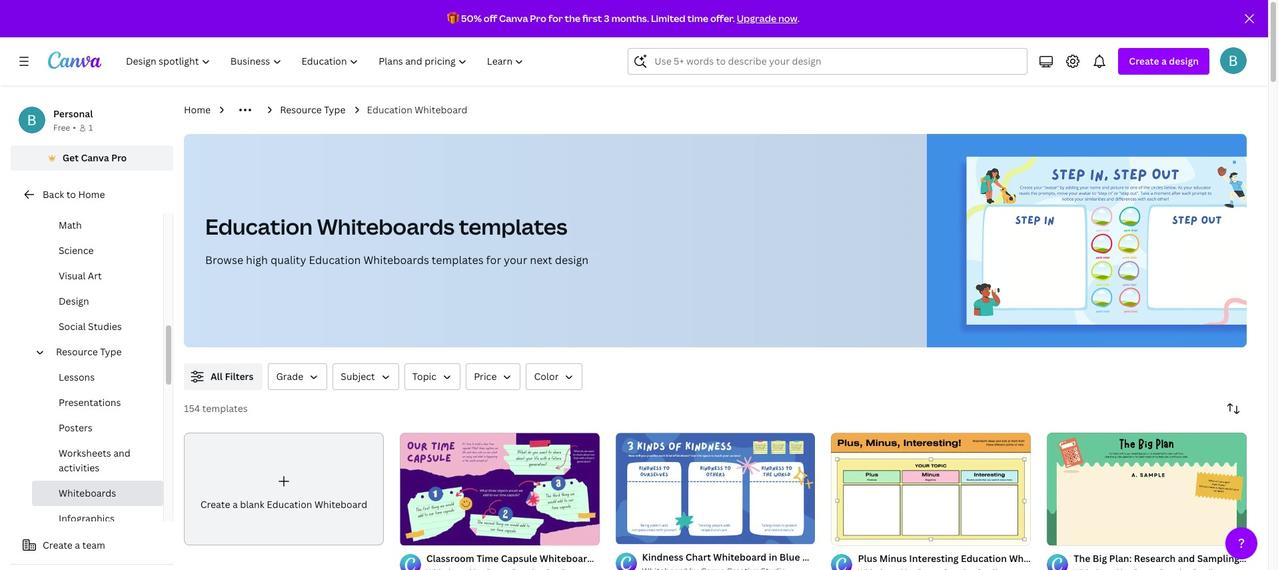 Task type: locate. For each thing, give the bounding box(es) containing it.
canva right off
[[499, 12, 528, 25]]

1 horizontal spatial a
[[233, 498, 238, 511]]

canva
[[499, 12, 528, 25], [81, 151, 109, 164]]

back to home link
[[11, 181, 173, 208]]

type down the top level navigation "element"
[[324, 103, 346, 116]]

1 horizontal spatial type
[[324, 103, 346, 116]]

resource type button
[[51, 339, 155, 365]]

in left "violet"
[[596, 552, 604, 565]]

1 horizontal spatial resource
[[280, 103, 322, 116]]

1 vertical spatial templates
[[432, 253, 484, 267]]

templates left your
[[432, 253, 484, 267]]

1 horizontal spatial canva
[[499, 12, 528, 25]]

2 vertical spatial a
[[75, 539, 80, 551]]

1 horizontal spatial design
[[1170, 55, 1200, 67]]

green right blue
[[803, 551, 830, 564]]

whiteboards up infographics
[[59, 487, 116, 499]]

resource up lessons
[[56, 345, 98, 358]]

resource type
[[280, 103, 346, 116], [56, 345, 122, 358]]

create a design
[[1130, 55, 1200, 67]]

0 horizontal spatial for
[[486, 253, 502, 267]]

0 vertical spatial home
[[184, 103, 211, 116]]

in
[[769, 551, 778, 564], [596, 552, 604, 565]]

resource
[[280, 103, 322, 116], [56, 345, 98, 358]]

0 horizontal spatial canva
[[81, 151, 109, 164]]

next
[[530, 253, 553, 267]]

50%
[[461, 12, 482, 25]]

offer.
[[711, 12, 735, 25]]

type down the studies
[[100, 345, 122, 358]]

for
[[549, 12, 563, 25], [486, 253, 502, 267]]

0 horizontal spatial resource type
[[56, 345, 122, 358]]

in left blue
[[769, 551, 778, 564]]

lessons
[[59, 371, 95, 383]]

0 horizontal spatial pink
[[665, 552, 685, 565]]

education
[[367, 103, 413, 116], [205, 212, 313, 241], [309, 253, 361, 267], [267, 498, 312, 511]]

pro left the
[[530, 12, 547, 25]]

create inside dropdown button
[[1130, 55, 1160, 67]]

posters
[[59, 421, 93, 434]]

1 vertical spatial a
[[233, 498, 238, 511]]

0 vertical spatial for
[[549, 12, 563, 25]]

type
[[324, 103, 346, 116], [100, 345, 122, 358]]

1 vertical spatial pro
[[111, 151, 127, 164]]

a
[[1162, 55, 1168, 67], [233, 498, 238, 511], [75, 539, 80, 551]]

education inside create a blank education whiteboard element
[[267, 498, 312, 511]]

1 vertical spatial resource type
[[56, 345, 122, 358]]

whiteboards
[[317, 212, 455, 241], [364, 253, 429, 267], [59, 487, 116, 499]]

for left your
[[486, 253, 502, 267]]

1 horizontal spatial pro
[[530, 12, 547, 25]]

upgrade
[[737, 12, 777, 25]]

kindness
[[643, 551, 684, 564]]

education whiteboards templates
[[205, 212, 568, 241]]

whiteboards up browse high quality education whiteboards templates for your next design
[[317, 212, 455, 241]]

months.
[[612, 12, 650, 25]]

154
[[184, 402, 200, 415]]

1 horizontal spatial for
[[549, 12, 563, 25]]

price button
[[466, 363, 521, 390]]

0 vertical spatial design
[[1170, 55, 1200, 67]]

a inside dropdown button
[[1162, 55, 1168, 67]]

infographics link
[[32, 506, 163, 531]]

off
[[484, 12, 498, 25]]

get canva pro
[[62, 151, 127, 164]]

home
[[184, 103, 211, 116], [78, 188, 105, 201]]

all filters
[[211, 370, 254, 383]]

1 vertical spatial resource
[[56, 345, 98, 358]]

0 horizontal spatial resource
[[56, 345, 98, 358]]

1 vertical spatial create
[[200, 498, 230, 511]]

color
[[534, 370, 559, 383]]

science link
[[32, 238, 163, 263]]

for left the
[[549, 12, 563, 25]]

0 horizontal spatial home
[[78, 188, 105, 201]]

canva right the get
[[81, 151, 109, 164]]

team
[[82, 539, 105, 551]]

pro
[[530, 12, 547, 25], [111, 151, 127, 164]]

lessons link
[[32, 365, 163, 390]]

🎁 50% off canva pro for the first 3 months. limited time offer. upgrade now .
[[447, 12, 800, 25]]

classroom time capsule whiteboard in violet pastel pink mint green style
[[427, 552, 763, 565]]

kindness chart whiteboard in blue green pink style image
[[616, 432, 816, 545]]

green right mint
[[710, 552, 738, 565]]

templates
[[459, 212, 568, 241], [432, 253, 484, 267], [202, 402, 248, 415]]

mint
[[687, 552, 708, 565]]

0 horizontal spatial create
[[43, 539, 73, 551]]

kindness chart whiteboard in blue green pink style link
[[643, 550, 878, 565]]

2 horizontal spatial create
[[1130, 55, 1160, 67]]

design
[[1170, 55, 1200, 67], [555, 253, 589, 267]]

0 horizontal spatial pro
[[111, 151, 127, 164]]

math link
[[32, 213, 163, 238]]

None search field
[[628, 48, 1028, 75]]

create inside button
[[43, 539, 73, 551]]

0 horizontal spatial style
[[740, 552, 763, 565]]

create a blank education whiteboard element
[[184, 433, 384, 545]]

resource type down social studies
[[56, 345, 122, 358]]

create
[[1130, 55, 1160, 67], [200, 498, 230, 511], [43, 539, 73, 551]]

plus minus interesting education whiteboard in yellow orange green lined style image
[[832, 433, 1032, 545]]

back
[[43, 188, 64, 201]]

a inside button
[[75, 539, 80, 551]]

1 vertical spatial canva
[[81, 151, 109, 164]]

whiteboard
[[415, 103, 468, 116], [315, 498, 368, 511], [714, 551, 767, 564], [540, 552, 593, 565]]

resource inside button
[[56, 345, 98, 358]]

1 vertical spatial whiteboards
[[364, 253, 429, 267]]

0 horizontal spatial in
[[596, 552, 604, 565]]

create a design button
[[1119, 48, 1210, 75]]

design right next
[[555, 253, 589, 267]]

0 vertical spatial resource type
[[280, 103, 346, 116]]

🎁
[[447, 12, 459, 25]]

activities
[[59, 461, 100, 474]]

0 horizontal spatial a
[[75, 539, 80, 551]]

pink
[[833, 551, 852, 564], [665, 552, 685, 565]]

154 templates
[[184, 402, 248, 415]]

pink left mint
[[665, 552, 685, 565]]

1 vertical spatial type
[[100, 345, 122, 358]]

classroom
[[427, 552, 475, 565]]

grade button
[[268, 363, 328, 390]]

back to home
[[43, 188, 105, 201]]

0 horizontal spatial green
[[710, 552, 738, 565]]

Search search field
[[655, 49, 1020, 74]]

presentations
[[59, 396, 121, 409]]

templates down all filters button
[[202, 402, 248, 415]]

0 vertical spatial pro
[[530, 12, 547, 25]]

and
[[113, 447, 130, 459]]

1 vertical spatial for
[[486, 253, 502, 267]]

0 horizontal spatial type
[[100, 345, 122, 358]]

the
[[565, 12, 581, 25]]

0 vertical spatial templates
[[459, 212, 568, 241]]

0 vertical spatial a
[[1162, 55, 1168, 67]]

whiteboards down education whiteboards templates
[[364, 253, 429, 267]]

2 vertical spatial create
[[43, 539, 73, 551]]

create a blank education whiteboard link
[[184, 433, 384, 545]]

design left "brad klo" image
[[1170, 55, 1200, 67]]

Sort by button
[[1221, 395, 1248, 422]]

pro up back to home link
[[111, 151, 127, 164]]

1 horizontal spatial in
[[769, 551, 778, 564]]

limited
[[651, 12, 686, 25]]

resource down the top level navigation "element"
[[280, 103, 322, 116]]

0 vertical spatial type
[[324, 103, 346, 116]]

.
[[798, 12, 800, 25]]

pink right blue
[[833, 551, 852, 564]]

top level navigation element
[[117, 48, 536, 75]]

2 horizontal spatial a
[[1162, 55, 1168, 67]]

1 horizontal spatial style
[[854, 551, 878, 564]]

style
[[854, 551, 878, 564], [740, 552, 763, 565]]

presentations link
[[32, 390, 163, 415]]

create for create a design
[[1130, 55, 1160, 67]]

1 vertical spatial design
[[555, 253, 589, 267]]

templates up your
[[459, 212, 568, 241]]

1 horizontal spatial create
[[200, 498, 230, 511]]

your
[[504, 253, 528, 267]]

resource type down the top level navigation "element"
[[280, 103, 346, 116]]

green
[[803, 551, 830, 564], [710, 552, 738, 565]]

0 vertical spatial resource
[[280, 103, 322, 116]]

0 vertical spatial create
[[1130, 55, 1160, 67]]

classroom time capsule whiteboard in violet pastel pink mint green style image
[[400, 433, 600, 545]]



Task type: describe. For each thing, give the bounding box(es) containing it.
science
[[59, 244, 94, 257]]

pro inside "get canva pro" 'button'
[[111, 151, 127, 164]]

worksheets and activities link
[[32, 441, 163, 481]]

first
[[583, 12, 602, 25]]

topic
[[413, 370, 437, 383]]

1 horizontal spatial green
[[803, 551, 830, 564]]

create for create a team
[[43, 539, 73, 551]]

create a blank education whiteboard
[[200, 498, 368, 511]]

1 horizontal spatial resource type
[[280, 103, 346, 116]]

social
[[59, 320, 86, 333]]

design link
[[32, 289, 163, 314]]

get canva pro button
[[11, 145, 173, 171]]

home link
[[184, 103, 211, 117]]

browse
[[205, 253, 243, 267]]

free
[[53, 122, 70, 133]]

visual
[[59, 269, 86, 282]]

blank
[[240, 498, 265, 511]]

time
[[477, 552, 499, 565]]

capsule
[[501, 552, 538, 565]]

0 horizontal spatial design
[[555, 253, 589, 267]]

visual art link
[[32, 263, 163, 289]]

canva inside "get canva pro" 'button'
[[81, 151, 109, 164]]

to
[[66, 188, 76, 201]]

browse high quality education whiteboards templates for your next design
[[205, 253, 589, 267]]

pastel
[[635, 552, 663, 565]]

the big plan: research and sampling techniques education whiteboard in green cream yellow nostalgic handdrawn style image
[[1048, 433, 1248, 545]]

violet
[[606, 552, 633, 565]]

2 vertical spatial whiteboards
[[59, 487, 116, 499]]

math
[[59, 219, 82, 231]]

education whiteboard
[[367, 103, 468, 116]]

quality
[[271, 253, 306, 267]]

type inside button
[[100, 345, 122, 358]]

social studies
[[59, 320, 122, 333]]

art
[[88, 269, 102, 282]]

free •
[[53, 122, 76, 133]]

0 vertical spatial canva
[[499, 12, 528, 25]]

infographics
[[59, 512, 115, 525]]

filters
[[225, 370, 254, 383]]

visual art
[[59, 269, 102, 282]]

style inside classroom time capsule whiteboard in violet pastel pink mint green style link
[[740, 552, 763, 565]]

grade
[[276, 370, 304, 383]]

a for team
[[75, 539, 80, 551]]

a for design
[[1162, 55, 1168, 67]]

design inside dropdown button
[[1170, 55, 1200, 67]]

topic button
[[405, 363, 461, 390]]

1 horizontal spatial pink
[[833, 551, 852, 564]]

•
[[73, 122, 76, 133]]

price
[[474, 370, 497, 383]]

resource type inside button
[[56, 345, 122, 358]]

chart
[[686, 551, 711, 564]]

all filters button
[[184, 363, 263, 390]]

get
[[62, 151, 79, 164]]

create a team
[[43, 539, 105, 551]]

2 vertical spatial templates
[[202, 402, 248, 415]]

a for blank
[[233, 498, 238, 511]]

create for create a blank education whiteboard
[[200, 498, 230, 511]]

0 vertical spatial whiteboards
[[317, 212, 455, 241]]

social studies link
[[32, 314, 163, 339]]

all
[[211, 370, 223, 383]]

blue
[[780, 551, 801, 564]]

personal
[[53, 107, 93, 120]]

time
[[688, 12, 709, 25]]

brad klo image
[[1221, 47, 1248, 74]]

1
[[89, 122, 93, 133]]

create a team button
[[11, 532, 173, 559]]

now
[[779, 12, 798, 25]]

subject
[[341, 370, 375, 383]]

1 vertical spatial home
[[78, 188, 105, 201]]

studies
[[88, 320, 122, 333]]

worksheets
[[59, 447, 111, 459]]

kindness chart whiteboard in blue green pink style
[[643, 551, 878, 564]]

color button
[[526, 363, 583, 390]]

posters link
[[32, 415, 163, 441]]

high
[[246, 253, 268, 267]]

worksheets and activities
[[59, 447, 130, 474]]

design
[[59, 295, 89, 307]]

subject button
[[333, 363, 399, 390]]

1 horizontal spatial home
[[184, 103, 211, 116]]

style inside kindness chart whiteboard in blue green pink style link
[[854, 551, 878, 564]]

upgrade now button
[[737, 12, 798, 25]]

classroom time capsule whiteboard in violet pastel pink mint green style link
[[427, 551, 763, 566]]

3
[[604, 12, 610, 25]]



Task type: vqa. For each thing, say whether or not it's contained in the screenshot.
Lined Textured Gradient Halloween Candy Confetti Decoration icon
no



